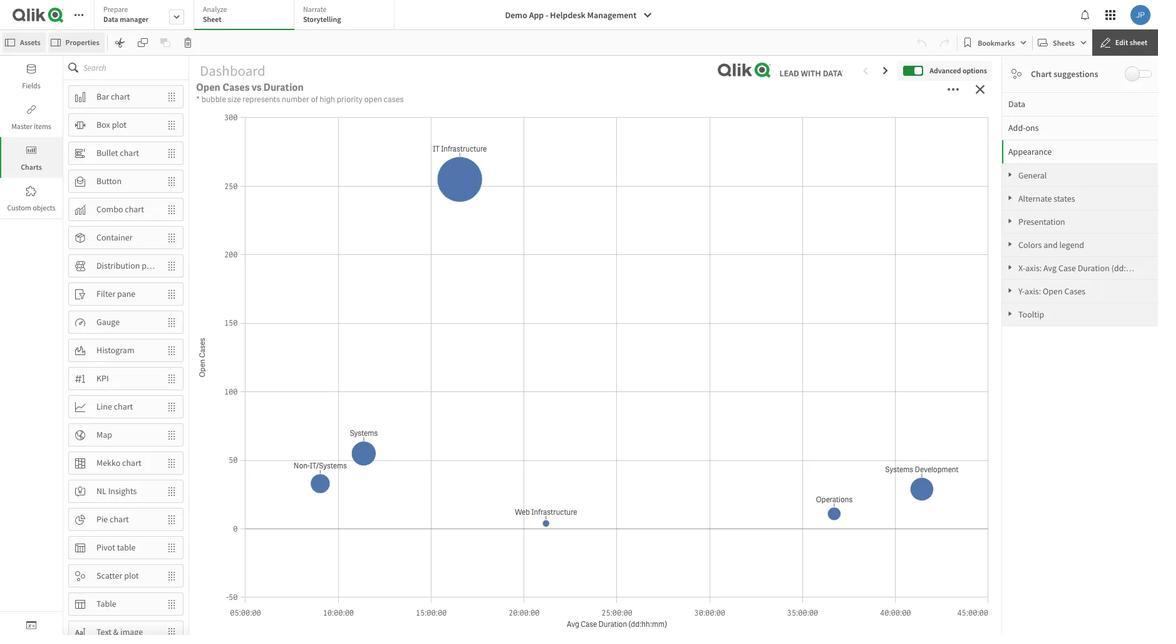 Task type: vqa. For each thing, say whether or not it's contained in the screenshot.
2nd 'you' from right
no



Task type: describe. For each thing, give the bounding box(es) containing it.
data inside 'prepare data manager'
[[103, 14, 118, 24]]

move image for bullet chart
[[160, 143, 183, 164]]

chart suggestions
[[1031, 68, 1098, 80]]

bar
[[96, 91, 109, 102]]

bubble
[[202, 94, 226, 105]]

time
[[327, 424, 350, 437]]

database image
[[26, 64, 36, 74]]

scatter chart image
[[1012, 69, 1022, 79]]

move image for bar chart
[[160, 86, 183, 107]]

box plot
[[96, 119, 127, 130]]

priority inside high priority cases 72
[[289, 88, 353, 114]]

custom
[[7, 203, 31, 212]]

helpdesk
[[550, 9, 586, 21]]

link image
[[26, 105, 36, 115]]

mekko chart
[[96, 457, 141, 469]]

move image for container
[[160, 227, 183, 248]]

button
[[96, 175, 122, 187]]

colors
[[1019, 239, 1042, 251]]

advanced options
[[930, 66, 987, 75]]

general
[[1019, 170, 1047, 181]]

x-
[[1019, 262, 1026, 274]]

demo
[[505, 9, 527, 21]]

x-axis: avg case duration (dd:hh:mm)
[[1019, 262, 1155, 274]]

chart for pie chart
[[110, 514, 129, 525]]

bookmarks
[[978, 38, 1015, 47]]

number
[[282, 94, 309, 105]]

alternate
[[1019, 193, 1052, 204]]

bookmarks button
[[961, 33, 1030, 53]]

bar chart
[[96, 91, 130, 102]]

move image for scatter plot
[[160, 565, 183, 587]]

triangle right image for tooltip
[[1002, 311, 1019, 317]]

203
[[830, 114, 898, 164]]

line chart
[[96, 401, 133, 412]]

demo app - helpdesk management button
[[498, 5, 660, 25]]

line
[[96, 401, 112, 412]]

items
[[34, 122, 51, 131]]

chart for mekko chart
[[122, 457, 141, 469]]

pivot table
[[96, 542, 136, 553]]

move image for map
[[160, 424, 183, 446]]

sheet
[[1130, 38, 1148, 47]]

vs
[[252, 81, 262, 94]]

open down avg
[[1043, 286, 1063, 297]]

storytelling
[[303, 14, 341, 24]]

james peterson image
[[1131, 5, 1151, 25]]

legend
[[1060, 239, 1084, 251]]

objects
[[33, 203, 55, 212]]

edit
[[1116, 38, 1128, 47]]

variables image
[[26, 620, 36, 630]]

narrate storytelling
[[303, 4, 341, 24]]

move image for distribution plot
[[160, 255, 183, 277]]

custom objects button
[[0, 178, 63, 219]]

box
[[96, 119, 110, 130]]

bullet chart
[[96, 147, 139, 159]]

open & resolved cases over time
[[195, 424, 350, 437]]

insights
[[108, 486, 137, 497]]

resolved
[[231, 424, 272, 437]]

move image for gauge
[[160, 312, 183, 333]]

cases left over
[[274, 424, 301, 437]]

triangle right image for alternate states
[[1002, 195, 1019, 201]]

axis: for x-
[[1026, 262, 1042, 274]]

copy image
[[138, 38, 148, 48]]

chart for combo chart
[[125, 204, 144, 215]]

colors and legend
[[1019, 239, 1084, 251]]

cases inside high priority cases 72
[[357, 88, 409, 114]]

case
[[1059, 262, 1076, 274]]

pie chart
[[96, 514, 129, 525]]

move image for button
[[160, 171, 183, 192]]

open cases vs duration * bubble size represents number of high priority open cases
[[196, 81, 404, 105]]

table
[[117, 542, 136, 553]]

size
[[228, 94, 241, 105]]

states
[[1054, 193, 1075, 204]]

open for open cases by priority type
[[531, 171, 556, 184]]

scatter
[[96, 570, 122, 581]]

pivot
[[96, 542, 115, 553]]

map
[[96, 429, 112, 440]]

combo chart
[[96, 204, 144, 215]]

y-
[[1019, 286, 1025, 297]]

triangle right image for presentation
[[1002, 218, 1019, 224]]

type
[[636, 171, 657, 184]]

manager
[[120, 14, 148, 24]]

analyze sheet
[[203, 4, 227, 24]]

chart for bullet chart
[[120, 147, 139, 159]]

plot for box plot
[[112, 119, 127, 130]]

demo app - helpdesk management
[[505, 9, 637, 21]]

table
[[96, 598, 116, 610]]

*
[[196, 94, 200, 105]]

tooltip
[[1019, 309, 1044, 320]]

plot for distribution plot
[[142, 260, 156, 271]]

distribution
[[96, 260, 140, 271]]

y-axis: open cases
[[1019, 286, 1086, 297]]

chart
[[1031, 68, 1052, 80]]

142
[[561, 114, 630, 164]]

nl
[[96, 486, 106, 497]]

fields
[[22, 81, 41, 90]]

chart for line chart
[[114, 401, 133, 412]]

cases
[[384, 94, 404, 105]]

master items button
[[0, 96, 63, 137]]

pie
[[96, 514, 108, 525]]

axis: for y-
[[1025, 286, 1041, 297]]



Task type: locate. For each thing, give the bounding box(es) containing it.
distribution plot
[[96, 260, 156, 271]]

triangle right image up 'x-'
[[1002, 241, 1019, 247]]

triangle right image
[[1002, 172, 1019, 178], [1002, 195, 1019, 201], [1002, 218, 1019, 224], [1002, 241, 1019, 247], [1002, 264, 1019, 271], [1002, 288, 1019, 294], [1002, 311, 1019, 317]]

application containing 72
[[0, 0, 1158, 635]]

5 move image from the top
[[160, 283, 183, 305]]

7 move image from the top
[[160, 565, 183, 587]]

0 vertical spatial duration
[[264, 81, 304, 94]]

-
[[546, 9, 549, 21]]

properties button
[[48, 33, 104, 53]]

6 move image from the top
[[160, 424, 183, 446]]

tab list containing prepare
[[94, 0, 399, 31]]

nl insights
[[96, 486, 137, 497]]

11 move image from the top
[[160, 537, 183, 558]]

options
[[963, 66, 987, 75]]

142 button
[[464, 86, 727, 165]]

suggestions
[[1054, 68, 1098, 80]]

filter
[[96, 288, 115, 300]]

cut image
[[115, 38, 125, 48]]

move image for histogram
[[160, 340, 183, 361]]

3 move image from the top
[[160, 227, 183, 248]]

2 triangle right image from the top
[[1002, 195, 1019, 201]]

12 move image from the top
[[160, 594, 183, 615]]

bullet
[[96, 147, 118, 159]]

cases left 'vs'
[[222, 81, 250, 94]]

ons
[[1026, 122, 1039, 133]]

analyze
[[203, 4, 227, 14]]

1 triangle right image from the top
[[1002, 172, 1019, 178]]

move image for kpi
[[160, 368, 183, 389]]

container
[[96, 232, 133, 243]]

data inside tab
[[1009, 98, 1025, 110]]

1 vertical spatial axis:
[[1025, 286, 1041, 297]]

priority
[[337, 94, 363, 105]]

2 move image from the top
[[160, 171, 183, 192]]

fields button
[[0, 56, 63, 96]]

open for open & resolved cases over time
[[195, 424, 220, 437]]

tab list inside application
[[94, 0, 399, 31]]

over
[[303, 424, 325, 437]]

triangle right image for colors and legend
[[1002, 241, 1019, 247]]

edit sheet
[[1116, 38, 1148, 47]]

tab list
[[94, 0, 399, 31]]

open
[[196, 81, 220, 94], [531, 171, 556, 184], [1043, 286, 1063, 297], [195, 424, 220, 437]]

move image for box plot
[[160, 114, 183, 136]]

open for open cases vs duration * bubble size represents number of high priority open cases
[[196, 81, 220, 94]]

and
[[1044, 239, 1058, 251]]

scatter plot
[[96, 570, 139, 581]]

duration right 'vs'
[[264, 81, 304, 94]]

0 vertical spatial axis:
[[1026, 262, 1042, 274]]

properties
[[66, 38, 99, 47]]

chart right 'pie'
[[110, 514, 129, 525]]

high
[[244, 88, 285, 114]]

move image
[[160, 114, 183, 136], [160, 143, 183, 164], [160, 199, 183, 220], [160, 255, 183, 277], [160, 283, 183, 305], [160, 340, 183, 361], [160, 368, 183, 389], [160, 453, 183, 474], [160, 481, 183, 502], [160, 509, 183, 530], [160, 537, 183, 558], [160, 594, 183, 615]]

move image for combo chart
[[160, 199, 183, 220]]

high priority cases 72
[[244, 88, 409, 164]]

triangle right image for x-axis: avg case duration (dd:hh:mm)
[[1002, 264, 1019, 271]]

delete image
[[183, 38, 193, 48]]

duration inside open cases vs duration * bubble size represents number of high priority open cases
[[264, 81, 304, 94]]

represents
[[243, 94, 280, 105]]

1 vertical spatial plot
[[142, 260, 156, 271]]

sheets
[[1053, 38, 1075, 47]]

open inside open cases vs duration * bubble size represents number of high priority open cases
[[196, 81, 220, 94]]

custom objects
[[7, 203, 55, 212]]

axis:
[[1026, 262, 1042, 274], [1025, 286, 1041, 297]]

by
[[587, 171, 598, 184]]

8 move image from the top
[[160, 622, 183, 635]]

&
[[222, 424, 229, 437]]

data down prepare
[[103, 14, 118, 24]]

(dd:hh:mm)
[[1112, 262, 1155, 274]]

chart right mekko
[[122, 457, 141, 469]]

0 vertical spatial priority
[[289, 88, 353, 114]]

presentation
[[1019, 216, 1065, 227]]

move image for mekko chart
[[160, 453, 183, 474]]

puzzle image
[[26, 186, 36, 196]]

appearance
[[1009, 146, 1052, 157]]

data tab
[[1002, 92, 1158, 116]]

move image for filter pane
[[160, 283, 183, 305]]

avg
[[1044, 262, 1057, 274]]

0 vertical spatial plot
[[112, 119, 127, 130]]

0 horizontal spatial priority
[[289, 88, 353, 114]]

open
[[364, 94, 382, 105]]

triangle right image for y-axis: open cases
[[1002, 288, 1019, 294]]

4 triangle right image from the top
[[1002, 241, 1019, 247]]

cases
[[222, 81, 250, 94], [357, 88, 409, 114], [558, 171, 585, 184], [1065, 286, 1086, 297], [274, 424, 301, 437]]

axis: left avg
[[1026, 262, 1042, 274]]

chart right the bullet
[[120, 147, 139, 159]]

assets
[[20, 38, 40, 47]]

open left by
[[531, 171, 556, 184]]

triangle right image for general
[[1002, 172, 1019, 178]]

plot right scatter at left
[[124, 570, 139, 581]]

1 move image from the top
[[160, 114, 183, 136]]

chart for bar chart
[[111, 91, 130, 102]]

add-ons tab
[[1002, 116, 1158, 140]]

application
[[0, 0, 1158, 635]]

master
[[11, 122, 32, 131]]

7 triangle right image from the top
[[1002, 311, 1019, 317]]

sheets button
[[1036, 33, 1090, 53]]

0 vertical spatial data
[[103, 14, 118, 24]]

plot right box
[[112, 119, 127, 130]]

triangle right image up colors
[[1002, 218, 1019, 224]]

4 move image from the top
[[160, 255, 183, 277]]

duration right case
[[1078, 262, 1110, 274]]

triangle right image up y-
[[1002, 264, 1019, 271]]

chart
[[111, 91, 130, 102], [120, 147, 139, 159], [125, 204, 144, 215], [114, 401, 133, 412], [122, 457, 141, 469], [110, 514, 129, 525]]

open left &
[[195, 424, 220, 437]]

plot for scatter plot
[[124, 570, 139, 581]]

Search text field
[[83, 56, 189, 80]]

move image for table
[[160, 594, 183, 615]]

advanced
[[930, 66, 961, 75]]

203 button
[[733, 86, 995, 165]]

charts button
[[0, 137, 63, 178]]

1 vertical spatial priority
[[600, 171, 634, 184]]

gauge
[[96, 316, 120, 328]]

move image for nl insights
[[160, 481, 183, 502]]

alternate states
[[1019, 193, 1075, 204]]

appearance tab
[[1002, 140, 1158, 164]]

triangle right image down general
[[1002, 195, 1019, 201]]

plot right distribution
[[142, 260, 156, 271]]

5 triangle right image from the top
[[1002, 264, 1019, 271]]

move image for line chart
[[160, 396, 183, 418]]

axis: up tooltip
[[1025, 286, 1041, 297]]

2 move image from the top
[[160, 143, 183, 164]]

9 move image from the top
[[160, 481, 183, 502]]

1 vertical spatial duration
[[1078, 262, 1110, 274]]

1 horizontal spatial priority
[[600, 171, 634, 184]]

histogram
[[96, 345, 134, 356]]

10 move image from the top
[[160, 509, 183, 530]]

chart right combo at the top of the page
[[125, 204, 144, 215]]

of
[[311, 94, 318, 105]]

data up add-
[[1009, 98, 1025, 110]]

triangle right image down y-
[[1002, 311, 1019, 317]]

assets button
[[3, 33, 45, 53]]

priority
[[289, 88, 353, 114], [600, 171, 634, 184]]

1 horizontal spatial duration
[[1078, 262, 1110, 274]]

prepare
[[103, 4, 128, 14]]

triangle right image down the appearance
[[1002, 172, 1019, 178]]

4 move image from the top
[[160, 312, 183, 333]]

cases down case
[[1065, 286, 1086, 297]]

move image
[[160, 86, 183, 107], [160, 171, 183, 192], [160, 227, 183, 248], [160, 312, 183, 333], [160, 396, 183, 418], [160, 424, 183, 446], [160, 565, 183, 587], [160, 622, 183, 635]]

filter pane
[[96, 288, 136, 300]]

cases right high
[[357, 88, 409, 114]]

add-
[[1009, 122, 1026, 133]]

open left size
[[196, 81, 220, 94]]

1 move image from the top
[[160, 86, 183, 107]]

6 triangle right image from the top
[[1002, 288, 1019, 294]]

app
[[529, 9, 544, 21]]

5 move image from the top
[[160, 396, 183, 418]]

object image
[[26, 145, 36, 155]]

72
[[304, 114, 349, 164]]

combo
[[96, 204, 123, 215]]

chart right line
[[114, 401, 133, 412]]

1 vertical spatial data
[[1009, 98, 1025, 110]]

chart right bar
[[111, 91, 130, 102]]

3 triangle right image from the top
[[1002, 218, 1019, 224]]

edit sheet button
[[1092, 29, 1158, 56]]

kpi
[[96, 373, 109, 384]]

move image for pie chart
[[160, 509, 183, 530]]

cases inside open cases vs duration * bubble size represents number of high priority open cases
[[222, 81, 250, 94]]

open cases by priority type
[[531, 171, 657, 184]]

0 horizontal spatial duration
[[264, 81, 304, 94]]

next sheet: performance image
[[881, 66, 891, 76]]

cases left by
[[558, 171, 585, 184]]

7 move image from the top
[[160, 368, 183, 389]]

2 vertical spatial plot
[[124, 570, 139, 581]]

move image for pivot table
[[160, 537, 183, 558]]

0 horizontal spatial data
[[103, 14, 118, 24]]

add-ons
[[1009, 122, 1039, 133]]

3 move image from the top
[[160, 199, 183, 220]]

1 horizontal spatial data
[[1009, 98, 1025, 110]]

sheet
[[203, 14, 222, 24]]

8 move image from the top
[[160, 453, 183, 474]]

6 move image from the top
[[160, 340, 183, 361]]

triangle right image down 'x-'
[[1002, 288, 1019, 294]]



